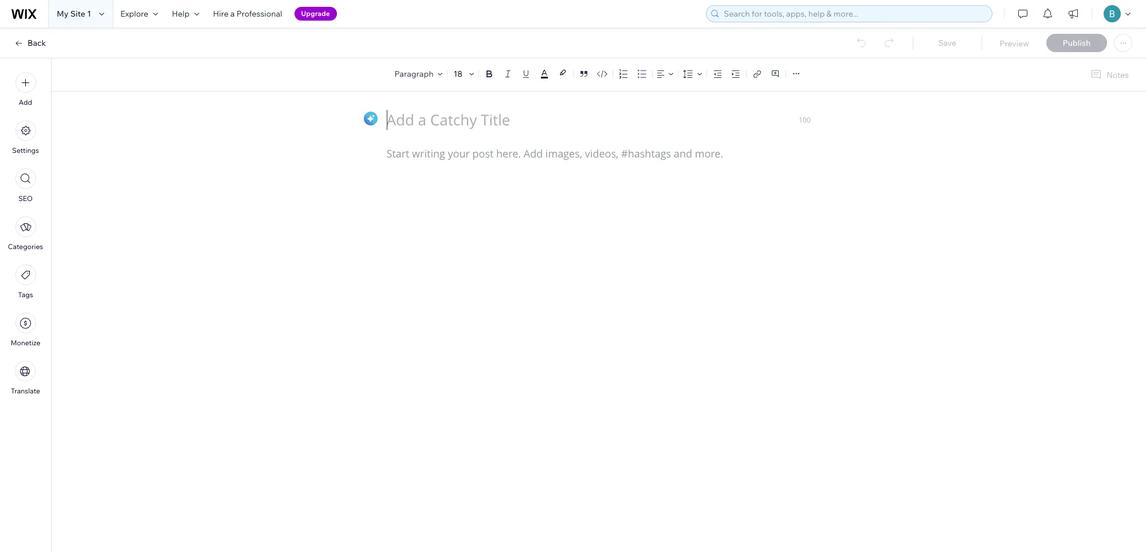 Task type: describe. For each thing, give the bounding box(es) containing it.
categories button
[[8, 217, 43, 251]]

seo button
[[15, 169, 36, 203]]

hire a professional
[[213, 9, 282, 19]]

hire
[[213, 9, 229, 19]]

my
[[57, 9, 69, 19]]

Search for tools, apps, help & more... field
[[721, 6, 989, 22]]

notes button
[[1087, 67, 1133, 83]]

notes
[[1107, 70, 1130, 80]]

add
[[19, 98, 32, 107]]

100
[[799, 115, 811, 124]]

paragraph button
[[393, 66, 445, 82]]

translate
[[11, 387, 40, 396]]

my site 1
[[57, 9, 91, 19]]

paragraph
[[395, 69, 434, 79]]

back
[[28, 38, 46, 48]]



Task type: vqa. For each thing, say whether or not it's contained in the screenshot.
"all" within Get all your business tools like Contact List and Inbox in one place, integrated with your number.
no



Task type: locate. For each thing, give the bounding box(es) containing it.
upgrade
[[301, 9, 330, 18]]

seo
[[18, 194, 33, 203]]

help button
[[165, 0, 206, 28]]

menu
[[0, 65, 51, 403]]

tags
[[18, 291, 33, 299]]

1
[[87, 9, 91, 19]]

categories
[[8, 243, 43, 251]]

Add a Catchy Title text field
[[387, 110, 799, 130]]

Font Size field
[[453, 68, 465, 80]]

settings button
[[12, 120, 39, 155]]

back button
[[14, 38, 46, 48]]

add button
[[15, 72, 36, 107]]

upgrade button
[[294, 7, 337, 21]]

monetize
[[11, 339, 40, 347]]

tags button
[[15, 265, 36, 299]]

site
[[70, 9, 85, 19]]

settings
[[12, 146, 39, 155]]

translate button
[[11, 361, 40, 396]]

a
[[230, 9, 235, 19]]

menu containing add
[[0, 65, 51, 403]]

monetize button
[[11, 313, 40, 347]]

help
[[172, 9, 190, 19]]

hire a professional link
[[206, 0, 289, 28]]

explore
[[120, 9, 148, 19]]

professional
[[237, 9, 282, 19]]



